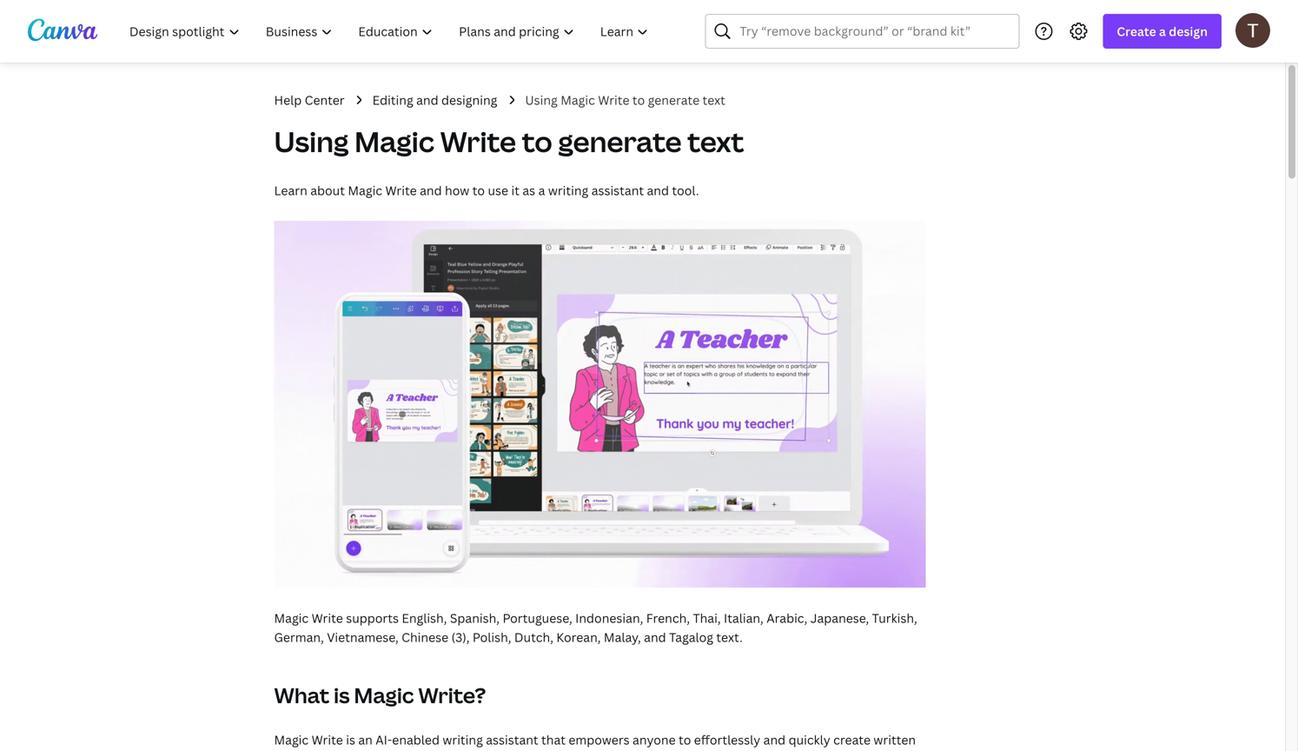 Task type: vqa. For each thing, say whether or not it's contained in the screenshot.
the to
yes



Task type: describe. For each thing, give the bounding box(es) containing it.
written
[[874, 731, 916, 748]]

how
[[445, 182, 470, 199]]

editing and designing link
[[373, 90, 498, 110]]

and right editing
[[416, 92, 439, 108]]

create a design
[[1117, 23, 1208, 40]]

and left how
[[420, 182, 442, 199]]

0 horizontal spatial a
[[539, 182, 545, 199]]

1 vertical spatial text
[[688, 123, 745, 160]]

spanish,
[[450, 610, 500, 626]]

about
[[310, 182, 345, 199]]

0 vertical spatial using magic write to generate text
[[525, 92, 726, 108]]

chinese
[[402, 629, 449, 645]]

0 horizontal spatial using
[[274, 123, 349, 160]]

0 vertical spatial assistant
[[592, 182, 644, 199]]

help center
[[274, 92, 345, 108]]

center
[[305, 92, 345, 108]]

german,
[[274, 629, 324, 645]]

posts,
[[467, 750, 503, 751]]

what
[[274, 681, 330, 709]]

magic inside 'link'
[[561, 92, 595, 108]]

tagalog
[[669, 629, 714, 645]]

editing and designing
[[373, 92, 498, 108]]

a inside dropdown button
[[1160, 23, 1167, 40]]

write inside 'link'
[[598, 92, 630, 108]]

1 vertical spatial using magic write to generate text
[[274, 123, 745, 160]]

create a design button
[[1103, 14, 1222, 49]]

portuguese,
[[503, 610, 573, 626]]

social
[[430, 750, 464, 751]]

polish,
[[473, 629, 512, 645]]

learn
[[274, 182, 308, 199]]

writing inside magic write is an ai-enabled writing assistant that empowers anyone to effortlessly and quickly create written content. you can use it for social posts, business plans, websites, blogs, poems, journaling, creative writing, an
[[443, 731, 483, 748]]

enabled
[[392, 731, 440, 748]]

design
[[1169, 23, 1208, 40]]

top level navigation element
[[118, 14, 664, 49]]

write inside magic write is an ai-enabled writing assistant that empowers anyone to effortlessly and quickly create written content. you can use it for social posts, business plans, websites, blogs, poems, journaling, creative writing, an
[[312, 731, 343, 748]]

ai-
[[376, 731, 392, 748]]

as
[[523, 182, 536, 199]]

websites,
[[598, 750, 653, 751]]

supports
[[346, 610, 399, 626]]

arabic,
[[767, 610, 808, 626]]

create
[[834, 731, 871, 748]]

0 vertical spatial writing
[[548, 182, 589, 199]]

what is magic write?
[[274, 681, 486, 709]]

tool.
[[672, 182, 699, 199]]

korean,
[[557, 629, 601, 645]]



Task type: locate. For each thing, give the bounding box(es) containing it.
it inside magic write is an ai-enabled writing assistant that empowers anyone to effortlessly and quickly create written content. you can use it for social posts, business plans, websites, blogs, poems, journaling, creative writing, an
[[399, 750, 407, 751]]

create
[[1117, 23, 1157, 40]]

it left as
[[512, 182, 520, 199]]

is left an
[[346, 731, 355, 748]]

malay,
[[604, 629, 641, 645]]

using magic write to generate text
[[525, 92, 726, 108], [274, 123, 745, 160]]

can
[[351, 750, 373, 751]]

quickly
[[789, 731, 831, 748]]

1 horizontal spatial use
[[488, 182, 509, 199]]

writing up social
[[443, 731, 483, 748]]

is right what
[[334, 681, 350, 709]]

dutch,
[[515, 629, 554, 645]]

that
[[542, 731, 566, 748]]

1 vertical spatial assistant
[[486, 731, 539, 748]]

assistant left tool.
[[592, 182, 644, 199]]

text.
[[717, 629, 743, 645]]

demo for magic write inside the editor for both web and mobile interface<br/> image
[[274, 221, 926, 588]]

poems,
[[693, 750, 736, 751]]

is
[[334, 681, 350, 709], [346, 731, 355, 748]]

magic
[[561, 92, 595, 108], [355, 123, 435, 160], [348, 182, 383, 199], [274, 610, 309, 626], [354, 681, 414, 709], [274, 731, 309, 748]]

it
[[512, 182, 520, 199], [399, 750, 407, 751]]

0 vertical spatial use
[[488, 182, 509, 199]]

1 vertical spatial using
[[274, 123, 349, 160]]

for
[[410, 750, 427, 751]]

assistant
[[592, 182, 644, 199], [486, 731, 539, 748]]

write inside magic write supports english, spanish, portuguese, indonesian, french, thai, italian, arabic, japanese, turkish, german, vietnamese, chinese (3), polish, dutch, korean, malay, and tagalog text.
[[312, 610, 343, 626]]

and
[[416, 92, 439, 108], [420, 182, 442, 199], [647, 182, 669, 199], [644, 629, 666, 645], [764, 731, 786, 748]]

japanese,
[[811, 610, 869, 626]]

magic write supports english, spanish, portuguese, indonesian, french, thai, italian, arabic, japanese, turkish, german, vietnamese, chinese (3), polish, dutch, korean, malay, and tagalog text.
[[274, 610, 918, 645]]

1 horizontal spatial using
[[525, 92, 558, 108]]

turkish,
[[872, 610, 918, 626]]

Try "remove background" or "brand kit" search field
[[740, 15, 1009, 48]]

journaling,
[[739, 750, 801, 751]]

it left for
[[399, 750, 407, 751]]

writing
[[548, 182, 589, 199], [443, 731, 483, 748]]

0 vertical spatial using
[[525, 92, 558, 108]]

0 horizontal spatial assistant
[[486, 731, 539, 748]]

business
[[506, 750, 557, 751]]

anyone
[[633, 731, 676, 748]]

1 vertical spatial generate
[[558, 123, 682, 160]]

a
[[1160, 23, 1167, 40], [539, 182, 545, 199]]

1 horizontal spatial assistant
[[592, 182, 644, 199]]

an
[[358, 731, 373, 748]]

writing right as
[[548, 182, 589, 199]]

help center link
[[274, 90, 345, 110]]

and down french,
[[644, 629, 666, 645]]

use left as
[[488, 182, 509, 199]]

plans,
[[560, 750, 595, 751]]

content.
[[274, 750, 324, 751]]

0 horizontal spatial it
[[399, 750, 407, 751]]

effortlessly
[[694, 731, 761, 748]]

magic inside magic write supports english, spanish, portuguese, indonesian, french, thai, italian, arabic, japanese, turkish, german, vietnamese, chinese (3), polish, dutch, korean, malay, and tagalog text.
[[274, 610, 309, 626]]

and up journaling,
[[764, 731, 786, 748]]

use inside magic write is an ai-enabled writing assistant that empowers anyone to effortlessly and quickly create written content. you can use it for social posts, business plans, websites, blogs, poems, journaling, creative writing, an
[[376, 750, 396, 751]]

a left design
[[1160, 23, 1167, 40]]

french,
[[647, 610, 690, 626]]

indonesian,
[[576, 610, 644, 626]]

to inside magic write is an ai-enabled writing assistant that empowers anyone to effortlessly and quickly create written content. you can use it for social posts, business plans, websites, blogs, poems, journaling, creative writing, an
[[679, 731, 691, 748]]

magic inside magic write is an ai-enabled writing assistant that empowers anyone to effortlessly and quickly create written content. you can use it for social posts, business plans, websites, blogs, poems, journaling, creative writing, an
[[274, 731, 309, 748]]

vietnamese,
[[327, 629, 399, 645]]

(3),
[[452, 629, 470, 645]]

1 vertical spatial is
[[346, 731, 355, 748]]

0 horizontal spatial writing
[[443, 731, 483, 748]]

to inside using magic write to generate text 'link'
[[633, 92, 645, 108]]

using
[[525, 92, 558, 108], [274, 123, 349, 160]]

0 vertical spatial a
[[1160, 23, 1167, 40]]

blogs,
[[656, 750, 690, 751]]

thai,
[[693, 610, 721, 626]]

empowers
[[569, 731, 630, 748]]

using right the designing
[[525, 92, 558, 108]]

is inside magic write is an ai-enabled writing assistant that empowers anyone to effortlessly and quickly create written content. you can use it for social posts, business plans, websites, blogs, poems, journaling, creative writing, an
[[346, 731, 355, 748]]

write
[[598, 92, 630, 108], [440, 123, 516, 160], [386, 182, 417, 199], [312, 610, 343, 626], [312, 731, 343, 748]]

and inside magic write supports english, spanish, portuguese, indonesian, french, thai, italian, arabic, japanese, turkish, german, vietnamese, chinese (3), polish, dutch, korean, malay, and tagalog text.
[[644, 629, 666, 645]]

learn about magic write and how to use it as a writing assistant and tool.
[[274, 182, 699, 199]]

use down ai-
[[376, 750, 396, 751]]

generate inside 'link'
[[648, 92, 700, 108]]

assistant inside magic write is an ai-enabled writing assistant that empowers anyone to effortlessly and quickly create written content. you can use it for social posts, business plans, websites, blogs, poems, journaling, creative writing, an
[[486, 731, 539, 748]]

terry turtle image
[[1236, 13, 1271, 48]]

and inside magic write is an ai-enabled writing assistant that empowers anyone to effortlessly and quickly create written content. you can use it for social posts, business plans, websites, blogs, poems, journaling, creative writing, an
[[764, 731, 786, 748]]

using down 'help center'
[[274, 123, 349, 160]]

text inside using magic write to generate text 'link'
[[703, 92, 726, 108]]

using magic write to generate text link
[[525, 90, 726, 110]]

using inside 'link'
[[525, 92, 558, 108]]

0 vertical spatial text
[[703, 92, 726, 108]]

1 horizontal spatial a
[[1160, 23, 1167, 40]]

1 vertical spatial writing
[[443, 731, 483, 748]]

writing,
[[854, 750, 898, 751]]

english,
[[402, 610, 447, 626]]

magic write is an ai-enabled writing assistant that empowers anyone to effortlessly and quickly create written content. you can use it for social posts, business plans, websites, blogs, poems, journaling, creative writing, an
[[274, 731, 923, 751]]

assistant up business
[[486, 731, 539, 748]]

and left tool.
[[647, 182, 669, 199]]

1 horizontal spatial it
[[512, 182, 520, 199]]

editing
[[373, 92, 414, 108]]

1 vertical spatial it
[[399, 750, 407, 751]]

1 vertical spatial use
[[376, 750, 396, 751]]

0 vertical spatial is
[[334, 681, 350, 709]]

0 horizontal spatial use
[[376, 750, 396, 751]]

designing
[[442, 92, 498, 108]]

1 vertical spatial a
[[539, 182, 545, 199]]

use
[[488, 182, 509, 199], [376, 750, 396, 751]]

0 vertical spatial it
[[512, 182, 520, 199]]

help
[[274, 92, 302, 108]]

to
[[633, 92, 645, 108], [522, 123, 553, 160], [473, 182, 485, 199], [679, 731, 691, 748]]

1 horizontal spatial writing
[[548, 182, 589, 199]]

italian,
[[724, 610, 764, 626]]

a right as
[[539, 182, 545, 199]]

creative
[[804, 750, 851, 751]]

0 vertical spatial generate
[[648, 92, 700, 108]]

you
[[327, 750, 349, 751]]

write?
[[418, 681, 486, 709]]

generate
[[648, 92, 700, 108], [558, 123, 682, 160]]

text
[[703, 92, 726, 108], [688, 123, 745, 160]]



